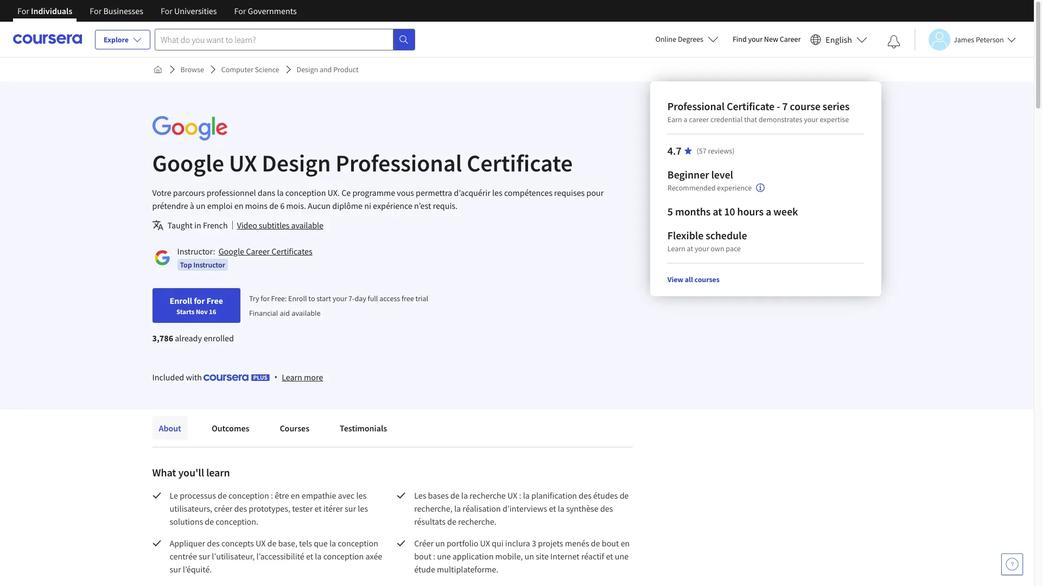 Task type: locate. For each thing, give the bounding box(es) containing it.
professional up vous
[[336, 148, 462, 178]]

ux up professionnel
[[229, 148, 257, 178]]

show notifications image
[[888, 35, 901, 48]]

for left 'individuals'
[[17, 5, 29, 16]]

at inside flexible schedule learn at your own pace
[[687, 244, 693, 254]]

de right études
[[620, 490, 629, 501]]

sur inside le processus de conception : être en empathie avec les utilisateurs, créer des prototypes, tester et itérer sur les solutions de conception.
[[345, 503, 356, 514]]

une
[[437, 551, 451, 562], [615, 551, 629, 562]]

your inside 'try for free: enroll to start your 7-day full access free trial financial aid available'
[[333, 294, 347, 304]]

une down bout
[[615, 551, 629, 562]]

learn right •
[[282, 372, 302, 383]]

et down tels
[[306, 551, 313, 562]]

google up parcours
[[152, 148, 224, 178]]

credential
[[711, 115, 743, 124]]

professional up career
[[668, 99, 725, 113]]

et down empathie
[[315, 503, 322, 514]]

1 vertical spatial at
[[687, 244, 693, 254]]

ux left qui
[[480, 538, 490, 549]]

0 horizontal spatial a
[[684, 115, 688, 124]]

et down planification
[[549, 503, 556, 514]]

ux inside appliquer des concepts ux de base, tels que la conception centrée sur l'utilisateur, l'accessibilité et la conception axée sur l'équité.
[[256, 538, 266, 549]]

les
[[414, 490, 426, 501]]

1 for from the left
[[17, 5, 29, 16]]

2 horizontal spatial un
[[525, 551, 534, 562]]

et inside appliquer des concepts ux de base, tels que la conception centrée sur l'utilisateur, l'accessibilité et la conception axée sur l'équité.
[[306, 551, 313, 562]]

en right être
[[291, 490, 300, 501]]

career down video
[[246, 246, 270, 257]]

0 vertical spatial career
[[780, 34, 801, 44]]

0 vertical spatial en
[[234, 200, 243, 211]]

What do you want to learn? text field
[[155, 29, 394, 50]]

6
[[280, 200, 285, 211]]

a
[[684, 115, 688, 124], [766, 205, 772, 218]]

1 horizontal spatial professional
[[668, 99, 725, 113]]

what
[[152, 466, 176, 479]]

sur up l'équité.
[[199, 551, 210, 562]]

1 horizontal spatial une
[[615, 551, 629, 562]]

un right à
[[196, 200, 206, 211]]

for left governments
[[234, 5, 246, 16]]

your right "find"
[[749, 34, 763, 44]]

for for try
[[261, 294, 270, 304]]

0 horizontal spatial at
[[687, 244, 693, 254]]

coursera plus image
[[204, 375, 270, 381]]

et inside the les bases de la recherche ux : la planification des études de recherche, la réalisation d'interviews et la synthèse des résultats de recherche.
[[549, 503, 556, 514]]

2 : from the left
[[519, 490, 522, 501]]

browse link
[[176, 60, 208, 79]]

: up d'interviews
[[519, 490, 522, 501]]

bout :
[[414, 551, 435, 562]]

peterson
[[976, 34, 1004, 44]]

conception up prototypes,
[[229, 490, 269, 501]]

career inside instructor: google career certificates top instructor
[[246, 246, 270, 257]]

your down course
[[804, 115, 819, 124]]

product
[[333, 65, 359, 74]]

for up nov
[[194, 295, 205, 306]]

0 vertical spatial a
[[684, 115, 688, 124]]

1 horizontal spatial a
[[766, 205, 772, 218]]

english
[[826, 34, 852, 45]]

études
[[593, 490, 618, 501]]

1 vertical spatial certificate
[[467, 148, 573, 178]]

étude
[[414, 564, 435, 575]]

1 horizontal spatial learn
[[668, 244, 686, 254]]

ux right concepts
[[256, 538, 266, 549]]

appliquer des concepts ux de base, tels que la conception centrée sur l'utilisateur, l'accessibilité et la conception axée sur l'équité.
[[170, 538, 384, 575]]

: inside le processus de conception : être en empathie avec les utilisateurs, créer des prototypes, tester et itérer sur les solutions de conception.
[[271, 490, 273, 501]]

de up réactif
[[591, 538, 600, 549]]

1 horizontal spatial sur
[[199, 551, 210, 562]]

for for governments
[[234, 5, 246, 16]]

online degrees button
[[647, 27, 728, 51]]

en right bout
[[621, 538, 630, 549]]

design left and
[[297, 65, 318, 74]]

outcomes link
[[205, 416, 256, 440]]

experience
[[717, 183, 752, 193]]

for left universities
[[161, 5, 173, 16]]

recommended experience
[[668, 183, 752, 193]]

créer
[[214, 503, 233, 514]]

un
[[196, 200, 206, 211], [436, 538, 445, 549], [525, 551, 534, 562]]

(57 reviews)
[[697, 146, 735, 156]]

bout
[[602, 538, 619, 549]]

la up 6
[[277, 187, 284, 198]]

learn inside flexible schedule learn at your own pace
[[668, 244, 686, 254]]

expérience
[[373, 200, 413, 211]]

créer un portfolio ux qui inclura 3 projets menés de bout en bout : une application mobile, un site internet réactif et une étude multiplateforme.
[[414, 538, 632, 575]]

en down professionnel
[[234, 200, 243, 211]]

mois.
[[286, 200, 306, 211]]

enroll inside 'try for free: enroll to start your 7-day full access free trial financial aid available'
[[288, 294, 307, 304]]

certificate up the compétences
[[467, 148, 573, 178]]

0 horizontal spatial en
[[234, 200, 243, 211]]

centrée
[[170, 551, 197, 562]]

2 horizontal spatial en
[[621, 538, 630, 549]]

0 vertical spatial professional
[[668, 99, 725, 113]]

learn
[[206, 466, 230, 479]]

science
[[255, 65, 279, 74]]

des up the l'utilisateur,
[[207, 538, 220, 549]]

des up synthèse
[[579, 490, 592, 501]]

1 vertical spatial available
[[292, 308, 321, 318]]

les inside votre parcours professionnel dans la conception ux. ce programme vous permettra d'acquérir les compétences requises pour prétendre à un emploi en moins de 6 mois. aucun diplôme ni expérience n'est requis.
[[492, 187, 503, 198]]

professional
[[668, 99, 725, 113], [336, 148, 462, 178]]

un right créer
[[436, 538, 445, 549]]

0 horizontal spatial une
[[437, 551, 451, 562]]

1 horizontal spatial un
[[436, 538, 445, 549]]

financial aid available button
[[249, 308, 321, 318]]

conception down que
[[323, 551, 364, 562]]

beginner level
[[668, 168, 733, 181]]

permettra
[[416, 187, 452, 198]]

utilisateurs,
[[170, 503, 212, 514]]

1 horizontal spatial career
[[780, 34, 801, 44]]

for inside 'try for free: enroll to start your 7-day full access free trial financial aid available'
[[261, 294, 270, 304]]

les right d'acquérir
[[492, 187, 503, 198]]

at down 'flexible'
[[687, 244, 693, 254]]

google up instructor
[[219, 246, 244, 257]]

explore
[[104, 35, 129, 45]]

subtitles
[[259, 220, 290, 231]]

1 vertical spatial un
[[436, 538, 445, 549]]

0 vertical spatial certificate
[[727, 99, 775, 113]]

with
[[186, 372, 202, 383]]

for inside enroll for free starts nov 16
[[194, 295, 205, 306]]

0 horizontal spatial :
[[271, 490, 273, 501]]

0 horizontal spatial sur
[[170, 564, 181, 575]]

tester
[[292, 503, 313, 514]]

de right résultats
[[447, 516, 457, 527]]

1 horizontal spatial certificate
[[727, 99, 775, 113]]

4 for from the left
[[234, 5, 246, 16]]

1 vertical spatial en
[[291, 490, 300, 501]]

james
[[954, 34, 975, 44]]

online degrees
[[656, 34, 704, 44]]

view all courses
[[668, 275, 720, 285]]

et down bout
[[606, 551, 613, 562]]

(57
[[697, 146, 707, 156]]

1 horizontal spatial for
[[261, 294, 270, 304]]

a right earn on the top
[[684, 115, 688, 124]]

2 for from the left
[[90, 5, 102, 16]]

de left 6
[[269, 200, 279, 211]]

None search field
[[155, 29, 415, 50]]

available down to
[[292, 308, 321, 318]]

5 months at 10 hours a week
[[668, 205, 798, 218]]

start
[[317, 294, 331, 304]]

learn more link
[[282, 371, 323, 384]]

portfolio
[[447, 538, 479, 549]]

available
[[291, 220, 324, 231], [292, 308, 321, 318]]

1 vertical spatial a
[[766, 205, 772, 218]]

et inside le processus de conception : être en empathie avec les utilisateurs, créer des prototypes, tester et itérer sur les solutions de conception.
[[315, 503, 322, 514]]

0 vertical spatial les
[[492, 187, 503, 198]]

qui
[[492, 538, 504, 549]]

testimonials link
[[333, 416, 394, 440]]

google ux design professional certificate
[[152, 148, 573, 178]]

•
[[274, 371, 278, 383]]

about
[[159, 423, 181, 434]]

learn down 'flexible'
[[668, 244, 686, 254]]

: left être
[[271, 490, 273, 501]]

courses
[[695, 275, 720, 285]]

1 vertical spatial learn
[[282, 372, 302, 383]]

moins
[[245, 200, 268, 211]]

certificate
[[727, 99, 775, 113], [467, 148, 573, 178]]

1 horizontal spatial :
[[519, 490, 522, 501]]

new
[[764, 34, 779, 44]]

google career certificates image
[[154, 250, 170, 266]]

sur down avec
[[345, 503, 356, 514]]

3 for from the left
[[161, 5, 173, 16]]

english button
[[807, 22, 872, 57]]

0 horizontal spatial un
[[196, 200, 206, 211]]

help center image
[[1006, 558, 1019, 571]]

your left 'own'
[[695, 244, 709, 254]]

de
[[269, 200, 279, 211], [218, 490, 227, 501], [451, 490, 460, 501], [620, 490, 629, 501], [205, 516, 214, 527], [447, 516, 457, 527], [267, 538, 277, 549], [591, 538, 600, 549]]

conception up axée
[[338, 538, 378, 549]]

2 vertical spatial en
[[621, 538, 630, 549]]

des inside appliquer des concepts ux de base, tels que la conception centrée sur l'utilisateur, l'accessibilité et la conception axée sur l'équité.
[[207, 538, 220, 549]]

certificate up that
[[727, 99, 775, 113]]

online
[[656, 34, 677, 44]]

learn inside • learn more
[[282, 372, 302, 383]]

design up dans
[[262, 148, 331, 178]]

0 horizontal spatial enroll
[[170, 295, 192, 306]]

about link
[[152, 416, 188, 440]]

your inside professional certificate - 7 course series earn a career credential that demonstrates your expertise
[[804, 115, 819, 124]]

businesses
[[103, 5, 143, 16]]

taught in french
[[168, 220, 228, 231]]

0 horizontal spatial professional
[[336, 148, 462, 178]]

outcomes
[[212, 423, 249, 434]]

0 vertical spatial sur
[[345, 503, 356, 514]]

1 horizontal spatial enroll
[[288, 294, 307, 304]]

un left site
[[525, 551, 534, 562]]

2 vertical spatial un
[[525, 551, 534, 562]]

coursera image
[[13, 31, 82, 48]]

your left 7-
[[333, 294, 347, 304]]

une right bout :
[[437, 551, 451, 562]]

d'acquérir
[[454, 187, 491, 198]]

ux up d'interviews
[[508, 490, 518, 501]]

governments
[[248, 5, 297, 16]]

0 vertical spatial un
[[196, 200, 206, 211]]

16
[[209, 307, 216, 316]]

certificates
[[272, 246, 313, 257]]

de right the bases
[[451, 490, 460, 501]]

conception inside le processus de conception : être en empathie avec les utilisateurs, créer des prototypes, tester et itérer sur les solutions de conception.
[[229, 490, 269, 501]]

at
[[713, 205, 722, 218], [687, 244, 693, 254]]

enroll left to
[[288, 294, 307, 304]]

0 vertical spatial learn
[[668, 244, 686, 254]]

de down utilisateurs,
[[205, 516, 214, 527]]

for
[[261, 294, 270, 304], [194, 295, 205, 306]]

vous
[[397, 187, 414, 198]]

0 horizontal spatial for
[[194, 295, 205, 306]]

view
[[668, 275, 684, 285]]

for for universities
[[161, 5, 173, 16]]

available down mois.
[[291, 220, 324, 231]]

2 une from the left
[[615, 551, 629, 562]]

1 vertical spatial google
[[219, 246, 244, 257]]

available inside 'try for free: enroll to start your 7-day full access free trial financial aid available'
[[292, 308, 321, 318]]

des up conception.
[[234, 503, 247, 514]]

career right "new" at the top of page
[[780, 34, 801, 44]]

0 vertical spatial google
[[152, 148, 224, 178]]

2 horizontal spatial sur
[[345, 503, 356, 514]]

1 vertical spatial career
[[246, 246, 270, 257]]

enroll up starts on the bottom
[[170, 295, 192, 306]]

0 vertical spatial available
[[291, 220, 324, 231]]

la up d'interviews
[[523, 490, 530, 501]]

reviews)
[[708, 146, 735, 156]]

google inside instructor: google career certificates top instructor
[[219, 246, 244, 257]]

for for individuals
[[17, 5, 29, 16]]

être
[[275, 490, 289, 501]]

for governments
[[234, 5, 297, 16]]

les right avec
[[356, 490, 367, 501]]

0 horizontal spatial career
[[246, 246, 270, 257]]

de up l'accessibilité
[[267, 538, 277, 549]]

1 : from the left
[[271, 490, 273, 501]]

a left 'week'
[[766, 205, 772, 218]]

0 horizontal spatial learn
[[282, 372, 302, 383]]

financial
[[249, 308, 278, 318]]

for right the try
[[261, 294, 270, 304]]

more
[[304, 372, 323, 383]]

: inside the les bases de la recherche ux : la planification des études de recherche, la réalisation d'interviews et la synthèse des résultats de recherche.
[[519, 490, 522, 501]]

conception up mois.
[[285, 187, 326, 198]]

at left 10
[[713, 205, 722, 218]]

0 vertical spatial at
[[713, 205, 722, 218]]

réalisation
[[463, 503, 501, 514]]

5
[[668, 205, 673, 218]]

computer science
[[221, 65, 279, 74]]

un inside votre parcours professionnel dans la conception ux. ce programme vous permettra d'acquérir les compétences requises pour prétendre à un emploi en moins de 6 mois. aucun diplôme ni expérience n'est requis.
[[196, 200, 206, 211]]

et
[[315, 503, 322, 514], [549, 503, 556, 514], [306, 551, 313, 562], [606, 551, 613, 562]]

banner navigation
[[9, 0, 306, 30]]

de inside créer un portfolio ux qui inclura 3 projets menés de bout en bout : une application mobile, un site internet réactif et une étude multiplateforme.
[[591, 538, 600, 549]]

for left businesses
[[90, 5, 102, 16]]

google image
[[152, 116, 227, 141]]

1 horizontal spatial en
[[291, 490, 300, 501]]

sur down "centrée"
[[170, 564, 181, 575]]

dans
[[258, 187, 275, 198]]

les right itérer
[[358, 503, 368, 514]]



Task type: describe. For each thing, give the bounding box(es) containing it.
trial
[[416, 294, 428, 304]]

à
[[190, 200, 194, 211]]

recherche
[[470, 490, 506, 501]]

video
[[237, 220, 257, 231]]

free
[[207, 295, 223, 306]]

appliquer
[[170, 538, 205, 549]]

nov
[[196, 307, 208, 316]]

requises
[[554, 187, 585, 198]]

3,786 already enrolled
[[152, 333, 234, 344]]

votre parcours professionnel dans la conception ux. ce programme vous permettra d'acquérir les compétences requises pour prétendre à un emploi en moins de 6 mois. aucun diplôme ni expérience n'est requis.
[[152, 187, 604, 211]]

concepts
[[222, 538, 254, 549]]

starts
[[177, 307, 194, 316]]

career inside find your new career link
[[780, 34, 801, 44]]

recherche,
[[414, 503, 453, 514]]

and
[[320, 65, 332, 74]]

in
[[194, 220, 201, 231]]

base,
[[278, 538, 298, 549]]

own
[[711, 244, 725, 254]]

video subtitles available button
[[237, 219, 324, 232]]

1 une from the left
[[437, 551, 451, 562]]

tels
[[299, 538, 312, 549]]

créer
[[414, 538, 434, 549]]

information about difficulty level pre-requisites. image
[[756, 184, 765, 192]]

application
[[453, 551, 494, 562]]

top
[[180, 260, 192, 270]]

ux inside the les bases de la recherche ux : la planification des études de recherche, la réalisation d'interviews et la synthèse des résultats de recherche.
[[508, 490, 518, 501]]

la inside votre parcours professionnel dans la conception ux. ce programme vous permettra d'acquérir les compétences requises pour prétendre à un emploi en moins de 6 mois. aucun diplôme ni expérience n'est requis.
[[277, 187, 284, 198]]

earn
[[668, 115, 682, 124]]

free
[[402, 294, 414, 304]]

try for free: enroll to start your 7-day full access free trial financial aid available
[[249, 294, 428, 318]]

design and product
[[297, 65, 359, 74]]

find your new career
[[733, 34, 801, 44]]

certificate inside professional certificate - 7 course series earn a career credential that demonstrates your expertise
[[727, 99, 775, 113]]

available inside 'button'
[[291, 220, 324, 231]]

l'accessibilité
[[257, 551, 304, 562]]

des inside le processus de conception : être en empathie avec les utilisateurs, créer des prototypes, tester et itérer sur les solutions de conception.
[[234, 503, 247, 514]]

réactif
[[581, 551, 604, 562]]

for businesses
[[90, 5, 143, 16]]

professional inside professional certificate - 7 course series earn a career credential that demonstrates your expertise
[[668, 99, 725, 113]]

video subtitles available
[[237, 220, 324, 231]]

conception inside votre parcours professionnel dans la conception ux. ce programme vous permettra d'acquérir les compétences requises pour prétendre à un emploi en moins de 6 mois. aucun diplôme ni expérience n'est requis.
[[285, 187, 326, 198]]

diplôme
[[332, 200, 363, 211]]

7
[[783, 99, 788, 113]]

hours
[[738, 205, 764, 218]]

flexible schedule learn at your own pace
[[668, 229, 747, 254]]

ux inside créer un portfolio ux qui inclura 3 projets menés de bout en bout : une application mobile, un site internet réactif et une étude multiplateforme.
[[480, 538, 490, 549]]

synthèse
[[566, 503, 599, 514]]

empathie
[[302, 490, 336, 501]]

la up réalisation
[[461, 490, 468, 501]]

de inside appliquer des concepts ux de base, tels que la conception centrée sur l'utilisateur, l'accessibilité et la conception axée sur l'équité.
[[267, 538, 277, 549]]

1 vertical spatial les
[[356, 490, 367, 501]]

la down que
[[315, 551, 322, 562]]

0 horizontal spatial certificate
[[467, 148, 573, 178]]

ni
[[364, 200, 371, 211]]

emploi
[[207, 200, 233, 211]]

pour
[[587, 187, 604, 198]]

flexible
[[668, 229, 704, 242]]

course
[[790, 99, 821, 113]]

your inside find your new career link
[[749, 34, 763, 44]]

series
[[823, 99, 850, 113]]

mobile,
[[496, 551, 523, 562]]

la up recherche.
[[454, 503, 461, 514]]

parcours
[[173, 187, 205, 198]]

already
[[175, 333, 202, 344]]

avec
[[338, 490, 355, 501]]

et inside créer un portfolio ux qui inclura 3 projets menés de bout en bout : une application mobile, un site internet réactif et une étude multiplateforme.
[[606, 551, 613, 562]]

explore button
[[95, 30, 150, 49]]

axée
[[366, 551, 382, 562]]

en inside le processus de conception : être en empathie avec les utilisateurs, créer des prototypes, tester et itérer sur les solutions de conception.
[[291, 490, 300, 501]]

1 vertical spatial design
[[262, 148, 331, 178]]

taught
[[168, 220, 193, 231]]

1 vertical spatial sur
[[199, 551, 210, 562]]

degrees
[[678, 34, 704, 44]]

3
[[532, 538, 536, 549]]

demonstrates
[[759, 115, 803, 124]]

site
[[536, 551, 549, 562]]

for for enroll
[[194, 295, 205, 306]]

2 vertical spatial les
[[358, 503, 368, 514]]

menés
[[565, 538, 589, 549]]

a inside professional certificate - 7 course series earn a career credential that demonstrates your expertise
[[684, 115, 688, 124]]

enroll inside enroll for free starts nov 16
[[170, 295, 192, 306]]

your inside flexible schedule learn at your own pace
[[695, 244, 709, 254]]

view all courses link
[[668, 275, 720, 285]]

professional certificate - 7 course series earn a career credential that demonstrates your expertise
[[668, 99, 850, 124]]

1 vertical spatial professional
[[336, 148, 462, 178]]

multiplateforme.
[[437, 564, 499, 575]]

10
[[724, 205, 735, 218]]

instructor: google career certificates top instructor
[[177, 246, 313, 270]]

0 vertical spatial design
[[297, 65, 318, 74]]

aid
[[280, 308, 290, 318]]

1 horizontal spatial at
[[713, 205, 722, 218]]

for for businesses
[[90, 5, 102, 16]]

find your new career link
[[728, 33, 807, 46]]

ux.
[[328, 187, 340, 198]]

professionnel
[[207, 187, 256, 198]]

en inside votre parcours professionnel dans la conception ux. ce programme vous permettra d'acquérir les compétences requises pour prétendre à un emploi en moins de 6 mois. aucun diplôme ni expérience n'est requis.
[[234, 200, 243, 211]]

processus
[[180, 490, 216, 501]]

la down planification
[[558, 503, 565, 514]]

d'interviews
[[503, 503, 547, 514]]

des down études
[[601, 503, 613, 514]]

en inside créer un portfolio ux qui inclura 3 projets menés de bout en bout : une application mobile, un site internet réactif et une étude multiplateforme.
[[621, 538, 630, 549]]

prototypes,
[[249, 503, 290, 514]]

beginner
[[668, 168, 709, 181]]

day
[[355, 294, 366, 304]]

level
[[712, 168, 733, 181]]

aucun
[[308, 200, 331, 211]]

de inside votre parcours professionnel dans la conception ux. ce programme vous permettra d'acquérir les compétences requises pour prétendre à un emploi en moins de 6 mois. aucun diplôme ni expérience n'est requis.
[[269, 200, 279, 211]]

pace
[[726, 244, 741, 254]]

l'utilisateur,
[[212, 551, 255, 562]]

all
[[685, 275, 693, 285]]

home image
[[153, 65, 162, 74]]

to
[[309, 294, 315, 304]]

browse
[[181, 65, 204, 74]]

instructor
[[193, 260, 225, 270]]

de up créer at the bottom
[[218, 490, 227, 501]]

months
[[675, 205, 711, 218]]

la right que
[[330, 538, 336, 549]]

l'équité.
[[183, 564, 212, 575]]

2 vertical spatial sur
[[170, 564, 181, 575]]

-
[[777, 99, 780, 113]]



Task type: vqa. For each thing, say whether or not it's contained in the screenshot.
&
no



